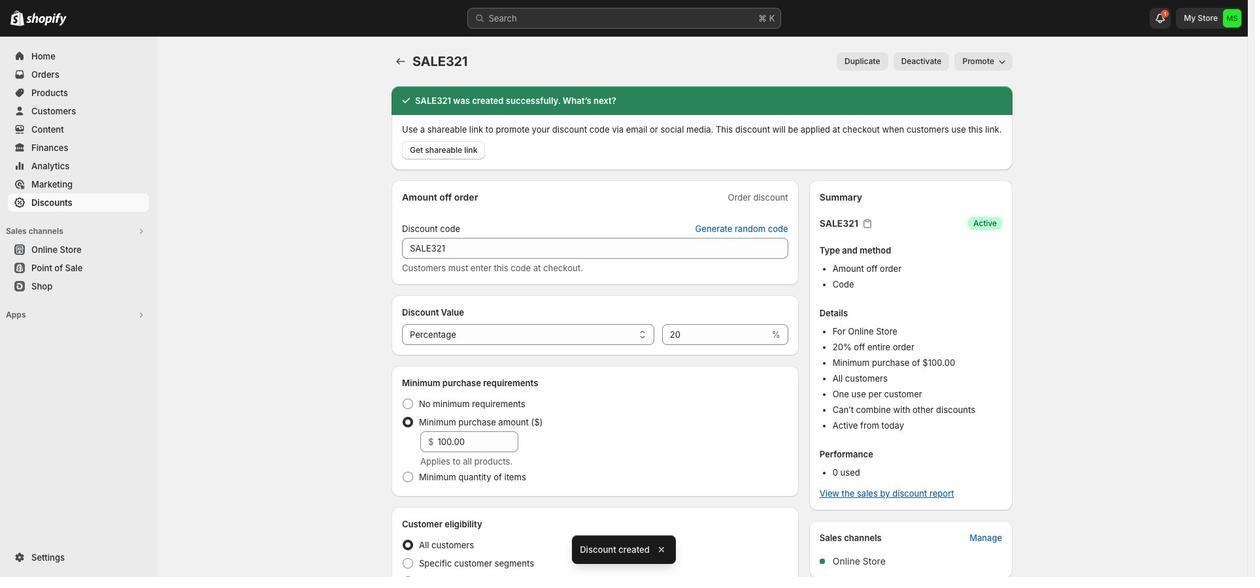 Task type: locate. For each thing, give the bounding box(es) containing it.
0.00 text field
[[438, 432, 519, 453]]

None text field
[[662, 324, 770, 345]]

shopify image
[[26, 13, 67, 26]]

None text field
[[402, 238, 788, 259]]

my store image
[[1224, 9, 1242, 27]]



Task type: vqa. For each thing, say whether or not it's contained in the screenshot.
Search collections text field
no



Task type: describe. For each thing, give the bounding box(es) containing it.
shopify image
[[10, 10, 24, 26]]



